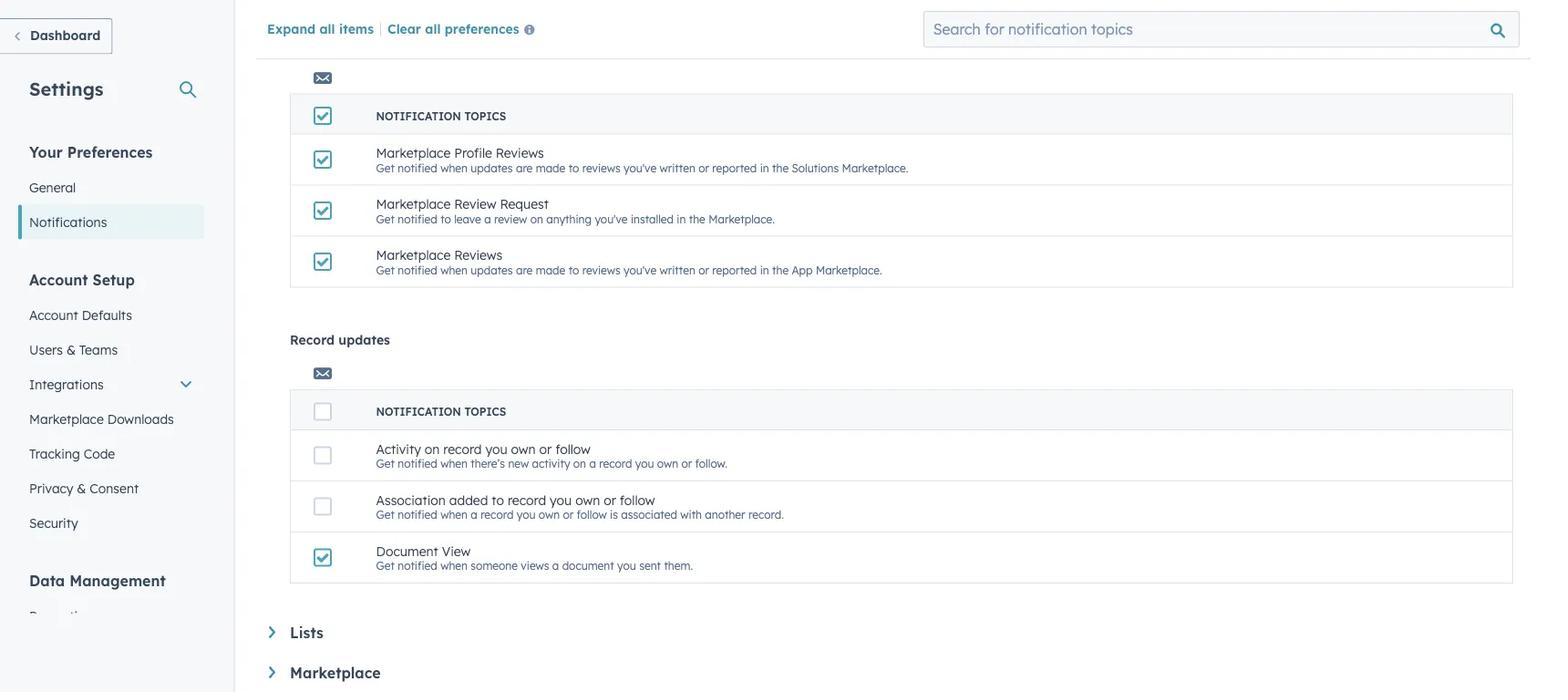Task type: locate. For each thing, give the bounding box(es) containing it.
made down anything
[[536, 263, 566, 277]]

code
[[84, 446, 115, 462]]

0 vertical spatial caret image
[[269, 627, 275, 638]]

marketplace.
[[842, 161, 909, 174], [709, 212, 775, 226], [816, 263, 883, 277]]

own left is
[[576, 492, 600, 508]]

there's
[[471, 457, 505, 470]]

privacy & consent
[[29, 480, 139, 496]]

security
[[29, 515, 78, 531]]

0 vertical spatial reviews
[[496, 145, 544, 161]]

to left leave
[[441, 212, 451, 226]]

1 made from the top
[[536, 161, 566, 174]]

5 get from the top
[[376, 508, 395, 521]]

notification up profile
[[376, 109, 461, 123]]

account up users
[[29, 307, 78, 323]]

privacy
[[29, 480, 73, 496]]

all left "items"
[[320, 20, 335, 36]]

marketplace inside marketplace review request get notified to leave a review on anything you've installed in the marketplace.
[[376, 196, 451, 212]]

lists
[[290, 624, 324, 642]]

someone
[[471, 559, 518, 573]]

topics up profile
[[465, 109, 506, 123]]

1 vertical spatial written
[[660, 263, 696, 277]]

2 reported from the top
[[713, 263, 757, 277]]

2 all from the left
[[425, 20, 441, 36]]

a
[[485, 212, 491, 226], [590, 457, 596, 470], [471, 508, 478, 521], [553, 559, 559, 573]]

to up marketplace review request get notified to leave a review on anything you've installed in the marketplace.
[[569, 161, 579, 174]]

1 vertical spatial reported
[[713, 263, 757, 277]]

in left solutions
[[760, 161, 770, 174]]

&
[[66, 342, 76, 358], [77, 480, 86, 496]]

1 vertical spatial caret image
[[269, 667, 275, 678]]

expand all items
[[267, 20, 374, 36]]

are inside marketplace profile reviews get notified when updates are made to reviews you've written or reported in the solutions marketplace.
[[516, 161, 533, 174]]

downloads
[[107, 411, 174, 427]]

notified inside activity on record you own or follow get notified when there's new activity on a record you own or follow.
[[398, 457, 438, 470]]

marketplace
[[290, 36, 370, 52], [376, 145, 451, 161], [376, 196, 451, 212], [376, 247, 451, 263], [29, 411, 104, 427], [290, 664, 381, 682]]

another
[[705, 508, 746, 521]]

made up request
[[536, 161, 566, 174]]

associated
[[621, 508, 678, 521]]

notified
[[398, 161, 438, 174], [398, 212, 438, 226], [398, 263, 438, 277], [398, 457, 438, 470], [398, 508, 438, 521], [398, 559, 438, 573]]

1 notification topics from the top
[[376, 109, 506, 123]]

get down association
[[376, 559, 395, 573]]

get left leave
[[376, 212, 395, 226]]

written
[[660, 161, 696, 174], [660, 263, 696, 277]]

get up document at left
[[376, 508, 395, 521]]

0 vertical spatial marketplace.
[[842, 161, 909, 174]]

you down activity
[[550, 492, 572, 508]]

when up view
[[441, 508, 468, 521]]

1 notified from the top
[[398, 161, 438, 174]]

0 vertical spatial updates
[[471, 161, 513, 174]]

you left sent at the bottom of page
[[618, 559, 636, 573]]

caret image for lists
[[269, 627, 275, 638]]

written down installed at the left of page
[[660, 263, 696, 277]]

caret image inside lists dropdown button
[[269, 627, 275, 638]]

made
[[536, 161, 566, 174], [536, 263, 566, 277]]

0 vertical spatial account
[[29, 270, 88, 289]]

0 vertical spatial in
[[760, 161, 770, 174]]

1 horizontal spatial &
[[77, 480, 86, 496]]

view
[[442, 543, 471, 559]]

0 horizontal spatial all
[[320, 20, 335, 36]]

reviews right profile
[[496, 145, 544, 161]]

reviews up marketplace review request get notified to leave a review on anything you've installed in the marketplace.
[[583, 161, 621, 174]]

2 vertical spatial in
[[760, 263, 770, 277]]

0 vertical spatial the
[[773, 161, 789, 174]]

follow
[[556, 441, 591, 457], [620, 492, 655, 508], [577, 508, 607, 521]]

0 vertical spatial made
[[536, 161, 566, 174]]

caret image inside marketplace dropdown button
[[269, 667, 275, 678]]

is
[[610, 508, 618, 521]]

a inside document view get notified when someone views a document you sent them.
[[553, 559, 559, 573]]

1 all from the left
[[320, 20, 335, 36]]

2 notification topics from the top
[[376, 405, 506, 419]]

2 notified from the top
[[398, 212, 438, 226]]

properties
[[29, 608, 91, 624]]

the inside marketplace review request get notified to leave a review on anything you've installed in the marketplace.
[[689, 212, 706, 226]]

2 when from the top
[[441, 263, 468, 277]]

your preferences
[[29, 143, 153, 161]]

solutions
[[792, 161, 839, 174]]

follow left is
[[577, 508, 607, 521]]

2 vertical spatial you've
[[624, 263, 657, 277]]

a inside association added to record you own or follow get notified when a record you own or follow is associated with another record.
[[471, 508, 478, 521]]

to inside marketplace review request get notified to leave a review on anything you've installed in the marketplace.
[[441, 212, 451, 226]]

follow right 'new' on the left of page
[[556, 441, 591, 457]]

views
[[521, 559, 550, 573]]

account
[[29, 270, 88, 289], [29, 307, 78, 323]]

6 get from the top
[[376, 559, 395, 573]]

in right installed at the left of page
[[677, 212, 686, 226]]

own up document view get notified when someone views a document you sent them.
[[539, 508, 560, 521]]

all
[[320, 20, 335, 36], [425, 20, 441, 36]]

5 notified from the top
[[398, 508, 438, 521]]

written up installed at the left of page
[[660, 161, 696, 174]]

get
[[376, 161, 395, 174], [376, 212, 395, 226], [376, 263, 395, 277], [376, 457, 395, 470], [376, 508, 395, 521], [376, 559, 395, 573]]

1 vertical spatial updates
[[471, 263, 513, 277]]

1 vertical spatial are
[[516, 263, 533, 277]]

marketplace. right solutions
[[842, 161, 909, 174]]

a inside activity on record you own or follow get notified when there's new activity on a record you own or follow.
[[590, 457, 596, 470]]

you've up installed at the left of page
[[624, 161, 657, 174]]

1 reported from the top
[[713, 161, 757, 174]]

are
[[516, 161, 533, 174], [516, 263, 533, 277]]

2 written from the top
[[660, 263, 696, 277]]

to down anything
[[569, 263, 579, 277]]

topics for reviews
[[465, 109, 506, 123]]

record up is
[[599, 457, 632, 470]]

your preferences element
[[18, 142, 204, 239]]

review
[[454, 196, 497, 212]]

1 reviews from the top
[[583, 161, 621, 174]]

1 are from the top
[[516, 161, 533, 174]]

2 caret image from the top
[[269, 667, 275, 678]]

notification topics up activity
[[376, 405, 506, 419]]

0 vertical spatial reviews
[[583, 161, 621, 174]]

2 vertical spatial marketplace.
[[816, 263, 883, 277]]

3 when from the top
[[441, 457, 468, 470]]

a right activity
[[590, 457, 596, 470]]

get up association
[[376, 457, 395, 470]]

made inside marketplace reviews get notified when updates are made to reviews you've written or reported in the app marketplace.
[[536, 263, 566, 277]]

own
[[511, 441, 536, 457], [657, 457, 679, 470], [576, 492, 600, 508], [539, 508, 560, 521]]

get left profile
[[376, 161, 395, 174]]

reviews down anything
[[583, 263, 621, 277]]

updates up review
[[471, 161, 513, 174]]

0 vertical spatial notification
[[376, 109, 461, 123]]

users & teams link
[[18, 332, 204, 367]]

all right clear
[[425, 20, 441, 36]]

get up record updates
[[376, 263, 395, 277]]

teams
[[79, 342, 118, 358]]

your
[[29, 143, 63, 161]]

when left someone
[[441, 559, 468, 573]]

record updates
[[290, 332, 390, 348]]

1 vertical spatial topics
[[465, 405, 506, 419]]

2 reviews from the top
[[583, 263, 621, 277]]

1 account from the top
[[29, 270, 88, 289]]

are down review
[[516, 263, 533, 277]]

1 topics from the top
[[465, 109, 506, 123]]

topics for record
[[465, 405, 506, 419]]

marketplace. inside marketplace profile reviews get notified when updates are made to reviews you've written or reported in the solutions marketplace.
[[842, 161, 909, 174]]

1 caret image from the top
[[269, 627, 275, 638]]

notification topics for profile
[[376, 109, 506, 123]]

1 vertical spatial marketplace.
[[709, 212, 775, 226]]

marketplace profile reviews get notified when updates are made to reviews you've written or reported in the solutions marketplace.
[[376, 145, 909, 174]]

are up request
[[516, 161, 533, 174]]

2 are from the top
[[516, 263, 533, 277]]

when inside association added to record you own or follow get notified when a record you own or follow is associated with another record.
[[441, 508, 468, 521]]

you've left installed at the left of page
[[595, 212, 628, 226]]

you've inside marketplace profile reviews get notified when updates are made to reviews you've written or reported in the solutions marketplace.
[[624, 161, 657, 174]]

caret image
[[269, 627, 275, 638], [269, 667, 275, 678]]

notification for marketplace
[[376, 109, 461, 123]]

0 horizontal spatial &
[[66, 342, 76, 358]]

4 get from the top
[[376, 457, 395, 470]]

1 written from the top
[[660, 161, 696, 174]]

clear all preferences
[[388, 20, 520, 36]]

review
[[494, 212, 527, 226]]

0 vertical spatial notification topics
[[376, 109, 506, 123]]

the left solutions
[[773, 161, 789, 174]]

items
[[339, 20, 374, 36]]

in inside marketplace profile reviews get notified when updates are made to reviews you've written or reported in the solutions marketplace.
[[760, 161, 770, 174]]

1 get from the top
[[376, 161, 395, 174]]

to right added
[[492, 492, 504, 508]]

dashboard
[[30, 27, 101, 43]]

marketplace. inside marketplace review request get notified to leave a review on anything you've installed in the marketplace.
[[709, 212, 775, 226]]

account setup
[[29, 270, 135, 289]]

marketplace inside marketplace profile reviews get notified when updates are made to reviews you've written or reported in the solutions marketplace.
[[376, 145, 451, 161]]

or inside marketplace profile reviews get notified when updates are made to reviews you've written or reported in the solutions marketplace.
[[699, 161, 710, 174]]

1 vertical spatial you've
[[595, 212, 628, 226]]

get inside document view get notified when someone views a document you sent them.
[[376, 559, 395, 573]]

3 notified from the top
[[398, 263, 438, 277]]

expand
[[267, 20, 316, 36]]

app
[[792, 263, 813, 277]]

to
[[569, 161, 579, 174], [441, 212, 451, 226], [569, 263, 579, 277], [492, 492, 504, 508]]

1 vertical spatial in
[[677, 212, 686, 226]]

all inside button
[[425, 20, 441, 36]]

notification
[[376, 109, 461, 123], [376, 405, 461, 419]]

account up account defaults
[[29, 270, 88, 289]]

2 topics from the top
[[465, 405, 506, 419]]

2 vertical spatial the
[[773, 263, 789, 277]]

reported inside marketplace profile reviews get notified when updates are made to reviews you've written or reported in the solutions marketplace.
[[713, 161, 757, 174]]

setup
[[93, 270, 135, 289]]

updates right record
[[339, 332, 390, 348]]

5 when from the top
[[441, 559, 468, 573]]

made inside marketplace profile reviews get notified when updates are made to reviews you've written or reported in the solutions marketplace.
[[536, 161, 566, 174]]

& for privacy
[[77, 480, 86, 496]]

1 vertical spatial reviews
[[583, 263, 621, 277]]

document
[[562, 559, 615, 573]]

activity
[[376, 441, 421, 457]]

1 when from the top
[[441, 161, 468, 174]]

6 notified from the top
[[398, 559, 438, 573]]

& right users
[[66, 342, 76, 358]]

when up review
[[441, 161, 468, 174]]

1 horizontal spatial all
[[425, 20, 441, 36]]

record
[[290, 332, 335, 348]]

notification topics
[[376, 109, 506, 123], [376, 405, 506, 419]]

marketplace. right the app
[[816, 263, 883, 277]]

topics
[[465, 109, 506, 123], [465, 405, 506, 419]]

marketplace inside marketplace downloads link
[[29, 411, 104, 427]]

1 vertical spatial notification topics
[[376, 405, 506, 419]]

account for account defaults
[[29, 307, 78, 323]]

get inside marketplace review request get notified to leave a review on anything you've installed in the marketplace.
[[376, 212, 395, 226]]

1 vertical spatial account
[[29, 307, 78, 323]]

on
[[531, 212, 543, 226], [425, 441, 440, 457], [574, 457, 587, 470]]

1 vertical spatial made
[[536, 263, 566, 277]]

you've for marketplace profile reviews
[[624, 161, 657, 174]]

0 vertical spatial reported
[[713, 161, 757, 174]]

defaults
[[82, 307, 132, 323]]

0 vertical spatial &
[[66, 342, 76, 358]]

marketplace. right installed at the left of page
[[709, 212, 775, 226]]

1 vertical spatial &
[[77, 480, 86, 496]]

when inside marketplace reviews get notified when updates are made to reviews you've written or reported in the app marketplace.
[[441, 263, 468, 277]]

2 horizontal spatial on
[[574, 457, 587, 470]]

2 notification from the top
[[376, 405, 461, 419]]

record
[[444, 441, 482, 457], [599, 457, 632, 470], [508, 492, 546, 508], [481, 508, 514, 521]]

you inside document view get notified when someone views a document you sent them.
[[618, 559, 636, 573]]

when down leave
[[441, 263, 468, 277]]

topics up 'there's'
[[465, 405, 506, 419]]

reported left solutions
[[713, 161, 757, 174]]

1 vertical spatial reviews
[[454, 247, 503, 263]]

1 notification from the top
[[376, 109, 461, 123]]

document view get notified when someone views a document you sent them.
[[376, 543, 693, 573]]

or
[[699, 161, 710, 174], [699, 263, 710, 277], [540, 441, 552, 457], [682, 457, 692, 470], [604, 492, 616, 508], [563, 508, 574, 521]]

notification topics up profile
[[376, 109, 506, 123]]

record.
[[749, 508, 784, 521]]

2 made from the top
[[536, 263, 566, 277]]

reviews down leave
[[454, 247, 503, 263]]

in inside marketplace review request get notified to leave a review on anything you've installed in the marketplace.
[[677, 212, 686, 226]]

4 notified from the top
[[398, 457, 438, 470]]

3 get from the top
[[376, 263, 395, 277]]

reviews
[[583, 161, 621, 174], [583, 263, 621, 277]]

updates
[[471, 161, 513, 174], [471, 263, 513, 277], [339, 332, 390, 348]]

marketplace downloads
[[29, 411, 174, 427]]

a up view
[[471, 508, 478, 521]]

when
[[441, 161, 468, 174], [441, 263, 468, 277], [441, 457, 468, 470], [441, 508, 468, 521], [441, 559, 468, 573]]

reported
[[713, 161, 757, 174], [713, 263, 757, 277]]

2 account from the top
[[29, 307, 78, 323]]

a right leave
[[485, 212, 491, 226]]

you
[[486, 441, 508, 457], [636, 457, 654, 470], [550, 492, 572, 508], [517, 508, 536, 521], [618, 559, 636, 573]]

consent
[[90, 480, 139, 496]]

request
[[500, 196, 549, 212]]

updates down review
[[471, 263, 513, 277]]

0 vertical spatial written
[[660, 161, 696, 174]]

notification up activity
[[376, 405, 461, 419]]

1 vertical spatial the
[[689, 212, 706, 226]]

own left follow.
[[657, 457, 679, 470]]

marketplace reviews get notified when updates are made to reviews you've written or reported in the app marketplace.
[[376, 247, 883, 277]]

when inside document view get notified when someone views a document you sent them.
[[441, 559, 468, 573]]

notification for activity
[[376, 405, 461, 419]]

the right installed at the left of page
[[689, 212, 706, 226]]

notified inside marketplace review request get notified to leave a review on anything you've installed in the marketplace.
[[398, 212, 438, 226]]

association added to record you own or follow get notified when a record you own or follow is associated with another record.
[[376, 492, 784, 521]]

notified inside association added to record you own or follow get notified when a record you own or follow is associated with another record.
[[398, 508, 438, 521]]

in left the app
[[760, 263, 770, 277]]

you've down installed at the left of page
[[624, 263, 657, 277]]

0 vertical spatial topics
[[465, 109, 506, 123]]

marketplace downloads link
[[18, 402, 204, 436]]

0 vertical spatial you've
[[624, 161, 657, 174]]

to inside association added to record you own or follow get notified when a record you own or follow is associated with another record.
[[492, 492, 504, 508]]

& right the privacy
[[77, 480, 86, 496]]

1 horizontal spatial on
[[531, 212, 543, 226]]

4 when from the top
[[441, 508, 468, 521]]

in inside marketplace reviews get notified when updates are made to reviews you've written or reported in the app marketplace.
[[760, 263, 770, 277]]

when left 'there's'
[[441, 457, 468, 470]]

the left the app
[[773, 263, 789, 277]]

marketplace inside marketplace reviews get notified when updates are made to reviews you've written or reported in the app marketplace.
[[376, 247, 451, 263]]

reported left the app
[[713, 263, 757, 277]]

2 get from the top
[[376, 212, 395, 226]]

1 vertical spatial notification
[[376, 405, 461, 419]]

a right views
[[553, 559, 559, 573]]

you've inside marketplace review request get notified to leave a review on anything you've installed in the marketplace.
[[595, 212, 628, 226]]

0 vertical spatial are
[[516, 161, 533, 174]]



Task type: vqa. For each thing, say whether or not it's contained in the screenshot.
first Tickets from the bottom
no



Task type: describe. For each thing, give the bounding box(es) containing it.
marketplace. inside marketplace reviews get notified when updates are made to reviews you've written or reported in the app marketplace.
[[816, 263, 883, 277]]

reported inside marketplace reviews get notified when updates are made to reviews you've written or reported in the app marketplace.
[[713, 263, 757, 277]]

to inside marketplace profile reviews get notified when updates are made to reviews you've written or reported in the solutions marketplace.
[[569, 161, 579, 174]]

integrations
[[29, 376, 104, 392]]

get inside marketplace reviews get notified when updates are made to reviews you've written or reported in the app marketplace.
[[376, 263, 395, 277]]

tracking code
[[29, 446, 115, 462]]

own right 'there's'
[[511, 441, 536, 457]]

to inside marketplace reviews get notified when updates are made to reviews you've written or reported in the app marketplace.
[[569, 263, 579, 277]]

follow.
[[696, 457, 728, 470]]

notified inside document view get notified when someone views a document you sent them.
[[398, 559, 438, 573]]

when inside marketplace profile reviews get notified when updates are made to reviews you've written or reported in the solutions marketplace.
[[441, 161, 468, 174]]

you up associated
[[636, 457, 654, 470]]

sent
[[640, 559, 661, 573]]

clear
[[388, 20, 421, 36]]

a inside marketplace review request get notified to leave a review on anything you've installed in the marketplace.
[[485, 212, 491, 226]]

notified inside marketplace reviews get notified when updates are made to reviews you've written or reported in the app marketplace.
[[398, 263, 438, 277]]

tracking code link
[[18, 436, 204, 471]]

management
[[69, 571, 166, 590]]

the inside marketplace reviews get notified when updates are made to reviews you've written or reported in the app marketplace.
[[773, 263, 789, 277]]

data
[[29, 571, 65, 590]]

caret image for marketplace
[[269, 667, 275, 678]]

with
[[681, 508, 702, 521]]

0 horizontal spatial on
[[425, 441, 440, 457]]

general
[[29, 179, 76, 195]]

anything
[[547, 212, 592, 226]]

users & teams
[[29, 342, 118, 358]]

marketplace review request get notified to leave a review on anything you've installed in the marketplace.
[[376, 196, 775, 226]]

account setup element
[[18, 270, 204, 540]]

preferences
[[445, 20, 520, 36]]

& for users
[[66, 342, 76, 358]]

you up document view get notified when someone views a document you sent them.
[[517, 508, 536, 521]]

Search for notification topics search field
[[924, 11, 1520, 47]]

notifications
[[29, 214, 107, 230]]

notification topics for on
[[376, 405, 506, 419]]

when inside activity on record you own or follow get notified when there's new activity on a record you own or follow.
[[441, 457, 468, 470]]

notified inside marketplace profile reviews get notified when updates are made to reviews you've written or reported in the solutions marketplace.
[[398, 161, 438, 174]]

expand all items button
[[267, 20, 374, 36]]

marketplace for downloads
[[29, 411, 104, 427]]

preferences
[[67, 143, 153, 161]]

you left 'new' on the left of page
[[486, 441, 508, 457]]

marketplace for review
[[376, 196, 451, 212]]

marketplace for profile
[[376, 145, 451, 161]]

get inside marketplace profile reviews get notified when updates are made to reviews you've written or reported in the solutions marketplace.
[[376, 161, 395, 174]]

account defaults
[[29, 307, 132, 323]]

reviews inside marketplace profile reviews get notified when updates are made to reviews you've written or reported in the solutions marketplace.
[[496, 145, 544, 161]]

or inside marketplace reviews get notified when updates are made to reviews you've written or reported in the app marketplace.
[[699, 263, 710, 277]]

get inside association added to record you own or follow get notified when a record you own or follow is associated with another record.
[[376, 508, 395, 521]]

activity on record you own or follow get notified when there's new activity on a record you own or follow.
[[376, 441, 728, 470]]

general link
[[18, 170, 204, 205]]

on inside marketplace review request get notified to leave a review on anything you've installed in the marketplace.
[[531, 212, 543, 226]]

notifications link
[[18, 205, 204, 239]]

them.
[[664, 559, 693, 573]]

are inside marketplace reviews get notified when updates are made to reviews you've written or reported in the app marketplace.
[[516, 263, 533, 277]]

integrations button
[[18, 367, 204, 402]]

new
[[508, 457, 529, 470]]

data management element
[[18, 571, 204, 692]]

added
[[449, 492, 488, 508]]

activity
[[532, 457, 570, 470]]

2 vertical spatial updates
[[339, 332, 390, 348]]

data management
[[29, 571, 166, 590]]

you've for marketplace review request
[[595, 212, 628, 226]]

profile
[[454, 145, 492, 161]]

marketplace for reviews
[[376, 247, 451, 263]]

privacy & consent link
[[18, 471, 204, 506]]

all for clear
[[425, 20, 441, 36]]

written inside marketplace profile reviews get notified when updates are made to reviews you've written or reported in the solutions marketplace.
[[660, 161, 696, 174]]

settings
[[29, 77, 104, 100]]

follow right is
[[620, 492, 655, 508]]

reviews inside marketplace profile reviews get notified when updates are made to reviews you've written or reported in the solutions marketplace.
[[583, 161, 621, 174]]

clear all preferences button
[[388, 19, 542, 41]]

security link
[[18, 506, 204, 540]]

updates inside marketplace reviews get notified when updates are made to reviews you've written or reported in the app marketplace.
[[471, 263, 513, 277]]

follow inside activity on record you own or follow get notified when there's new activity on a record you own or follow.
[[556, 441, 591, 457]]

reviews inside marketplace reviews get notified when updates are made to reviews you've written or reported in the app marketplace.
[[583, 263, 621, 277]]

account defaults link
[[18, 298, 204, 332]]

lists button
[[269, 624, 1514, 642]]

installed
[[631, 212, 674, 226]]

record down 'new' on the left of page
[[508, 492, 546, 508]]

record up added
[[444, 441, 482, 457]]

association
[[376, 492, 446, 508]]

leave
[[454, 212, 481, 226]]

account for account setup
[[29, 270, 88, 289]]

document
[[376, 543, 439, 559]]

users
[[29, 342, 63, 358]]

reviews inside marketplace reviews get notified when updates are made to reviews you've written or reported in the app marketplace.
[[454, 247, 503, 263]]

you've inside marketplace reviews get notified when updates are made to reviews you've written or reported in the app marketplace.
[[624, 263, 657, 277]]

record up someone
[[481, 508, 514, 521]]

dashboard link
[[0, 18, 113, 54]]

the inside marketplace profile reviews get notified when updates are made to reviews you've written or reported in the solutions marketplace.
[[773, 161, 789, 174]]

all for expand
[[320, 20, 335, 36]]

written inside marketplace reviews get notified when updates are made to reviews you've written or reported in the app marketplace.
[[660, 263, 696, 277]]

properties link
[[18, 599, 204, 633]]

get inside activity on record you own or follow get notified when there's new activity on a record you own or follow.
[[376, 457, 395, 470]]

marketplace button
[[269, 664, 1514, 682]]

updates inside marketplace profile reviews get notified when updates are made to reviews you've written or reported in the solutions marketplace.
[[471, 161, 513, 174]]

tracking
[[29, 446, 80, 462]]



